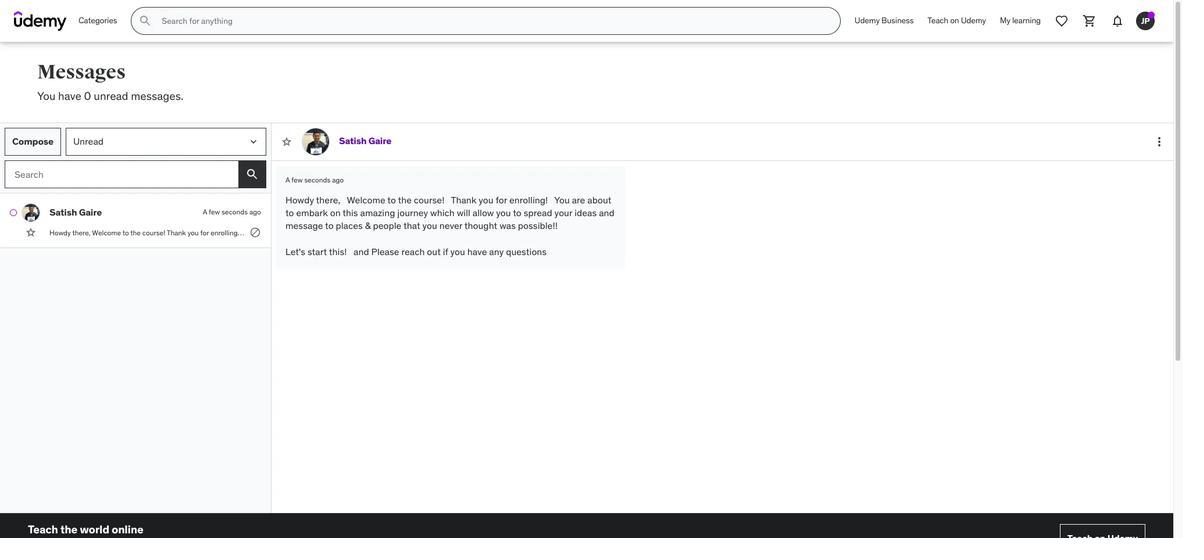 Task type: locate. For each thing, give the bounding box(es) containing it.
2 udemy from the left
[[961, 15, 986, 26]]

thought inside howdy there,   welcome to the course!   thank you for enrolling!   you are about to embark on this amazing journey which will allow you to spread your ideas and message to places & people that you never thought was possible!! let's start this!   and please reach out if you have any questions
[[464, 220, 497, 232]]

that for howdy there,   welcome to the course!   thank you for enrolling!   you are about to embark on this amazing journey which will allow you to spread your ideas and message to places & people that you never thought was possible!!  let's start this!   and please reach out if you have any questions
[[622, 228, 635, 237]]

1 vertical spatial any
[[489, 246, 504, 258]]

and
[[599, 207, 614, 219], [520, 228, 532, 237], [787, 228, 799, 237], [354, 246, 369, 258]]

people
[[373, 220, 401, 232], [599, 228, 621, 237]]

satish gaire button
[[49, 206, 198, 218]]

this! for howdy there,   welcome to the course!   thank you for enrolling!   you are about to embark on this amazing journey which will allow you to spread your ideas and message to places & people that you never thought was possible!!  let's start this!   and please reach out if you have any questions
[[772, 228, 785, 237]]

teach on udemy link
[[921, 7, 993, 35]]

0 horizontal spatial have
[[58, 89, 81, 103]]

you have alerts image
[[1148, 12, 1155, 19]]

was
[[500, 220, 516, 232], [694, 228, 706, 237]]

conversation actions image
[[1152, 135, 1166, 149]]

0
[[84, 89, 91, 103]]

possible!! for howdy there,   welcome to the course!   thank you for enrolling!   you are about to embark on this amazing journey which will allow you to spread your ideas and message to places & people that you never thought was possible!!  let's start this!   and please reach out if you have any questions
[[708, 228, 738, 237]]

1 horizontal spatial are
[[572, 194, 585, 206]]

0 horizontal spatial there,
[[72, 228, 91, 237]]

thank down the satish gaire button
[[167, 228, 186, 237]]

please for howdy there,   welcome to the course!   thank you for enrolling!   you are about to embark on this amazing journey which will allow you to spread your ideas and message to places & people that you never thought was possible!!  let's start this!   and please reach out if you have any questions
[[800, 228, 821, 237]]

satish for satish gaire link
[[339, 135, 366, 147]]

jp
[[1141, 15, 1150, 26]]

out inside howdy there,   welcome to the course!   thank you for enrolling!   you are about to embark on this amazing journey which will allow you to spread your ideas and message to places & people that you never thought was possible!! let's start this!   and please reach out if you have any questions
[[427, 246, 441, 258]]

a few seconds ago
[[285, 176, 344, 184], [203, 208, 261, 216]]

1 vertical spatial teach
[[28, 522, 58, 536]]

1 vertical spatial you
[[554, 194, 570, 206]]

ago up block icon
[[249, 208, 261, 216]]

spread for howdy there,   welcome to the course!   thank you for enrolling!   you are about to embark on this amazing journey which will allow you to spread your ideas and message to places & people that you never thought was possible!!  let's start this!   and please reach out if you have any questions
[[464, 228, 485, 237]]

0 horizontal spatial questions
[[506, 246, 547, 258]]

0 horizontal spatial if
[[443, 246, 448, 258]]

embark for howdy there,   welcome to the course!   thank you for enrolling!   you are about to embark on this amazing journey which will allow you to spread your ideas and message to places & people that you never thought was possible!!  let's start this!   and please reach out if you have any questions
[[293, 228, 317, 237]]

ideas for howdy there,   welcome to the course!   thank you for enrolling!   you are about to embark on this amazing journey which will allow you to spread your ideas and message to places & people that you never thought was possible!! let's start this!   and please reach out if you have any questions
[[575, 207, 597, 219]]

1 horizontal spatial welcome
[[347, 194, 385, 206]]

the
[[398, 194, 412, 206], [130, 228, 141, 237], [60, 522, 77, 536]]

1 horizontal spatial have
[[467, 246, 487, 258]]

1 vertical spatial if
[[443, 246, 448, 258]]

0 vertical spatial spread
[[524, 207, 552, 219]]

places for howdy there,   welcome to the course!   thank you for enrolling!   you are about to embark on this amazing journey which will allow you to spread your ideas and message to places & people that you never thought was possible!! let's start this!   and please reach out if you have any questions
[[336, 220, 363, 232]]

never
[[439, 220, 462, 232], [649, 228, 666, 237]]

howdy there,   welcome to the course!   thank you for enrolling!   you are about to embark on this amazing journey which will allow you to spread your ideas and message to places & people that you never thought was possible!!  let's start this!   and please reach out if you have any questions
[[49, 228, 932, 237]]

have
[[58, 89, 81, 103], [872, 228, 887, 237], [467, 246, 487, 258]]

udemy business link
[[848, 7, 921, 35]]

reach
[[823, 228, 840, 237], [401, 246, 425, 258]]

questions
[[901, 228, 932, 237], [506, 246, 547, 258]]

embark
[[296, 207, 328, 219], [293, 228, 317, 237]]

ideas for howdy there,   welcome to the course!   thank you for enrolling!   you are about to embark on this amazing journey which will allow you to spread your ideas and message to places & people that you never thought was possible!!  let's start this!   and please reach out if you have any questions
[[502, 228, 519, 237]]

let's for howdy there,   welcome to the course!   thank you for enrolling!   you are about to embark on this amazing journey which will allow you to spread your ideas and message to places & people that you never thought was possible!! let's start this!   and please reach out if you have any questions
[[285, 246, 305, 258]]

0 horizontal spatial spread
[[464, 228, 485, 237]]

1 horizontal spatial reach
[[823, 228, 840, 237]]

0 vertical spatial the
[[398, 194, 412, 206]]

1 horizontal spatial thank
[[451, 194, 476, 206]]

satish inside button
[[49, 206, 77, 218]]

0 horizontal spatial that
[[403, 220, 420, 232]]

have for howdy there,   welcome to the course!   thank you for enrolling!   you are about to embark on this amazing journey which will allow you to spread your ideas and message to places & people that you never thought was possible!! let's start this!   and please reach out if you have any questions
[[467, 246, 487, 258]]

let's inside howdy there,   welcome to the course!   thank you for enrolling!   you are about to embark on this amazing journey which will allow you to spread your ideas and message to places & people that you never thought was possible!! let's start this!   and please reach out if you have any questions
[[285, 246, 305, 258]]

mark as important image
[[25, 227, 37, 238]]

1 horizontal spatial teach
[[928, 15, 948, 26]]

to
[[387, 194, 396, 206], [285, 207, 294, 219], [513, 207, 521, 219], [325, 220, 334, 232], [123, 228, 129, 237], [285, 228, 292, 237], [456, 228, 462, 237], [563, 228, 570, 237]]

udemy business
[[855, 15, 914, 26]]

ago down satish gaire link
[[332, 176, 344, 184]]

0 vertical spatial about
[[587, 194, 611, 206]]

which for howdy there,   welcome to the course!   thank you for enrolling!   you are about to embark on this amazing journey which will allow you to spread your ideas and message to places & people that you never thought was possible!!  let's start this!   and please reach out if you have any questions
[[394, 228, 412, 237]]

there, inside howdy there,   welcome to the course!   thank you for enrolling!   you are about to embark on this amazing journey which will allow you to spread your ideas and message to places & people that you never thought was possible!! let's start this!   and please reach out if you have any questions
[[316, 194, 340, 206]]

0 horizontal spatial course!
[[142, 228, 165, 237]]

0 horizontal spatial seconds
[[222, 208, 248, 216]]

howdy inside howdy there,   welcome to the course!   thank you for enrolling!   you are about to embark on this amazing journey which will allow you to spread your ideas and message to places & people that you never thought was possible!! let's start this!   and please reach out if you have any questions
[[285, 194, 314, 206]]

for left block icon
[[200, 228, 209, 237]]

possible!!
[[518, 220, 558, 232], [708, 228, 738, 237]]

2 vertical spatial on
[[319, 228, 327, 237]]

satish gaire for the satish gaire button
[[49, 206, 102, 218]]

online
[[112, 522, 143, 536]]

udemy
[[855, 15, 880, 26], [961, 15, 986, 26]]

that for howdy there,   welcome to the course!   thank you for enrolling!   you are about to embark on this amazing journey which will allow you to spread your ideas and message to places & people that you never thought was possible!! let's start this!   and please reach out if you have any questions
[[403, 220, 420, 232]]

categories
[[78, 15, 117, 26]]

0 vertical spatial which
[[430, 207, 455, 219]]

jp link
[[1131, 7, 1159, 35]]

0 horizontal spatial thought
[[464, 220, 497, 232]]

1 vertical spatial the
[[130, 228, 141, 237]]

unread
[[94, 89, 128, 103]]

satish gaire link
[[339, 135, 391, 147]]

1 horizontal spatial any
[[889, 228, 900, 237]]

2 horizontal spatial on
[[950, 15, 959, 26]]

0 vertical spatial welcome
[[347, 194, 385, 206]]

amazing inside howdy there,   welcome to the course!   thank you for enrolling!   you are about to embark on this amazing journey which will allow you to spread your ideas and message to places & people that you never thought was possible!! let's start this!   and please reach out if you have any questions
[[360, 207, 395, 219]]

1 horizontal spatial this!
[[772, 228, 785, 237]]

thank up howdy there,   welcome to the course!   thank you for enrolling!   you are about to embark on this amazing journey which will allow you to spread your ideas and message to places & people that you never thought was possible!!  let's start this!   and please reach out if you have any questions at the top of the page
[[451, 194, 476, 206]]

1 vertical spatial journey
[[369, 228, 392, 237]]

this inside howdy there,   welcome to the course!   thank you for enrolling!   you are about to embark on this amazing journey which will allow you to spread your ideas and message to places & people that you never thought was possible!! let's start this!   and please reach out if you have any questions
[[343, 207, 358, 219]]

for
[[496, 194, 507, 206], [200, 228, 209, 237]]

for for howdy there,   welcome to the course!   thank you for enrolling!   you are about to embark on this amazing journey which will allow you to spread your ideas and message to places & people that you never thought was possible!! let's start this!   and please reach out if you have any questions
[[496, 194, 507, 206]]

1 horizontal spatial few
[[291, 176, 303, 184]]

1 vertical spatial spread
[[464, 228, 485, 237]]

1 vertical spatial course!
[[142, 228, 165, 237]]

satish gaire
[[339, 135, 391, 147], [49, 206, 102, 218]]

teach the world online
[[28, 522, 143, 536]]

message
[[285, 220, 323, 232], [534, 228, 562, 237]]

0 horizontal spatial out
[[427, 246, 441, 258]]

message inside howdy there,   welcome to the course!   thank you for enrolling!   you are about to embark on this amazing journey which will allow you to spread your ideas and message to places & people that you never thought was possible!! let's start this!   and please reach out if you have any questions
[[285, 220, 323, 232]]

your inside howdy there,   welcome to the course!   thank you for enrolling!   you are about to embark on this amazing journey which will allow you to spread your ideas and message to places & people that you never thought was possible!! let's start this!   and please reach out if you have any questions
[[554, 207, 572, 219]]

amazing for howdy there,   welcome to the course!   thank you for enrolling!   you are about to embark on this amazing journey which will allow you to spread your ideas and message to places & people that you never thought was possible!! let's start this!   and please reach out if you have any questions
[[360, 207, 395, 219]]

0 vertical spatial your
[[554, 207, 572, 219]]

udemy left the my
[[961, 15, 986, 26]]

1 vertical spatial there,
[[72, 228, 91, 237]]

0 horizontal spatial about
[[266, 228, 284, 237]]

enrolling! up howdy there,   welcome to the course!   thank you for enrolling!   you are about to embark on this amazing journey which will allow you to spread your ideas and message to places & people that you never thought was possible!!  let's start this!   and please reach out if you have any questions at the top of the page
[[509, 194, 548, 206]]

people inside howdy there,   welcome to the course!   thank you for enrolling!   you are about to embark on this amazing journey which will allow you to spread your ideas and message to places & people that you never thought was possible!! let's start this!   and please reach out if you have any questions
[[373, 220, 401, 232]]

1 vertical spatial a few seconds ago
[[203, 208, 261, 216]]

0 horizontal spatial allow
[[426, 228, 442, 237]]

gaire for satish gaire link
[[368, 135, 391, 147]]

1 horizontal spatial satish gaire
[[339, 135, 391, 147]]

0 vertical spatial there,
[[316, 194, 340, 206]]

messages.
[[131, 89, 183, 103]]

possible!! inside howdy there,   welcome to the course!   thank you for enrolling!   you are about to embark on this amazing journey which will allow you to spread your ideas and message to places & people that you never thought was possible!! let's start this!   and please reach out if you have any questions
[[518, 220, 558, 232]]

1 horizontal spatial message
[[534, 228, 562, 237]]

are for howdy there,   welcome to the course!   thank you for enrolling!   you are about to embark on this amazing journey which will allow you to spread your ideas and message to places & people that you never thought was possible!! let's start this!   and please reach out if you have any questions
[[572, 194, 585, 206]]

1 vertical spatial ago
[[249, 208, 261, 216]]

welcome
[[347, 194, 385, 206], [92, 228, 121, 237]]

thought
[[464, 220, 497, 232], [668, 228, 693, 237]]

was inside howdy there,   welcome to the course!   thank you for enrolling!   you are about to embark on this amazing journey which will allow you to spread your ideas and message to places & people that you never thought was possible!! let's start this!   and please reach out if you have any questions
[[500, 220, 516, 232]]

0 horizontal spatial let's
[[285, 246, 305, 258]]

course!
[[414, 194, 444, 206], [142, 228, 165, 237]]

places
[[336, 220, 363, 232], [571, 228, 592, 237]]

1 horizontal spatial satish
[[339, 135, 366, 147]]

let's
[[739, 228, 754, 237], [285, 246, 305, 258]]

people for howdy there,   welcome to the course!   thank you for enrolling!   you are about to embark on this amazing journey which will allow you to spread your ideas and message to places & people that you never thought was possible!!  let's start this!   and please reach out if you have any questions
[[599, 228, 621, 237]]

0 vertical spatial course!
[[414, 194, 444, 206]]

this!
[[772, 228, 785, 237], [329, 246, 347, 258]]

1 horizontal spatial about
[[587, 194, 611, 206]]

0 horizontal spatial start
[[308, 246, 327, 258]]

0 vertical spatial reach
[[823, 228, 840, 237]]

the inside howdy there,   welcome to the course!   thank you for enrolling!   you are about to embark on this amazing journey which will allow you to spread your ideas and message to places & people that you never thought was possible!! let's start this!   and please reach out if you have any questions
[[398, 194, 412, 206]]

satish
[[339, 135, 366, 147], [49, 206, 77, 218]]

0 horizontal spatial ideas
[[502, 228, 519, 237]]

questions for howdy there,   welcome to the course!   thank you for enrolling!   you are about to embark on this amazing journey which will allow you to spread your ideas and message to places & people that you never thought was possible!! let's start this!   and please reach out if you have any questions
[[506, 246, 547, 258]]

0 horizontal spatial ago
[[249, 208, 261, 216]]

satish gaire for satish gaire link
[[339, 135, 391, 147]]

0 horizontal spatial satish
[[49, 206, 77, 218]]

world
[[80, 522, 109, 536]]

on inside howdy there,   welcome to the course!   thank you for enrolling!   you are about to embark on this amazing journey which will allow you to spread your ideas and message to places & people that you never thought was possible!! let's start this!   and please reach out if you have any questions
[[330, 207, 341, 219]]

0 vertical spatial you
[[37, 89, 55, 103]]

you
[[37, 89, 55, 103], [554, 194, 570, 206], [241, 228, 252, 237]]

about down the report abuse icon
[[587, 194, 611, 206]]

about right block icon
[[266, 228, 284, 237]]

if inside howdy there,   welcome to the course!   thank you for enrolling!   you are about to embark on this amazing journey which will allow you to spread your ideas and message to places & people that you never thought was possible!! let's start this!   and please reach out if you have any questions
[[443, 246, 448, 258]]

spread
[[524, 207, 552, 219], [464, 228, 485, 237]]

please inside howdy there,   welcome to the course!   thank you for enrolling!   you are about to embark on this amazing journey which will allow you to spread your ideas and message to places & people that you never thought was possible!! let's start this!   and please reach out if you have any questions
[[371, 246, 399, 258]]

few
[[291, 176, 303, 184], [209, 208, 220, 216]]

& inside howdy there,   welcome to the course!   thank you for enrolling!   you are about to embark on this amazing journey which will allow you to spread your ideas and message to places & people that you never thought was possible!! let's start this!   and please reach out if you have any questions
[[365, 220, 371, 232]]

welcome inside howdy there,   welcome to the course!   thank you for enrolling!   you are about to embark on this amazing journey which will allow you to spread your ideas and message to places & people that you never thought was possible!! let's start this!   and please reach out if you have any questions
[[347, 194, 385, 206]]

about inside howdy there,   welcome to the course!   thank you for enrolling!   you are about to embark on this amazing journey which will allow you to spread your ideas and message to places & people that you never thought was possible!! let's start this!   and please reach out if you have any questions
[[587, 194, 611, 206]]

1 horizontal spatial ago
[[332, 176, 344, 184]]

gaire inside button
[[79, 206, 102, 218]]

my learning
[[1000, 15, 1041, 26]]

have inside howdy there,   welcome to the course!   thank you for enrolling!   you are about to embark on this amazing journey which will allow you to spread your ideas and message to places & people that you never thought was possible!! let's start this!   and please reach out if you have any questions
[[467, 246, 487, 258]]

0 vertical spatial satish gaire
[[339, 135, 391, 147]]

start inside howdy there,   welcome to the course!   thank you for enrolling!   you are about to embark on this amazing journey which will allow you to spread your ideas and message to places & people that you never thought was possible!! let's start this!   and please reach out if you have any questions
[[308, 246, 327, 258]]

1 horizontal spatial &
[[593, 228, 598, 237]]

0 horizontal spatial thank
[[167, 228, 186, 237]]

0 vertical spatial out
[[842, 228, 852, 237]]

howdy for howdy there,   welcome to the course!   thank you for enrolling!   you are about to embark on this amazing journey which will allow you to spread your ideas and message to places & people that you never thought was possible!!  let's start this!   and please reach out if you have any questions
[[49, 228, 71, 237]]

ago
[[332, 176, 344, 184], [249, 208, 261, 216]]

are
[[572, 194, 585, 206], [254, 228, 264, 237]]

teach left world
[[28, 522, 58, 536]]

allow
[[473, 207, 494, 219], [426, 228, 442, 237]]

1 horizontal spatial journey
[[397, 207, 428, 219]]

0 horizontal spatial &
[[365, 220, 371, 232]]

was for howdy there,   welcome to the course!   thank you for enrolling!   you are about to embark on this amazing journey which will allow you to spread your ideas and message to places & people that you never thought was possible!! let's start this!   and please reach out if you have any questions
[[500, 220, 516, 232]]

0 horizontal spatial you
[[37, 89, 55, 103]]

reach inside howdy there,   welcome to the course!   thank you for enrolling!   you are about to embark on this amazing journey which will allow you to spread your ideas and message to places & people that you never thought was possible!! let's start this!   and please reach out if you have any questions
[[401, 246, 425, 258]]

howdy
[[285, 194, 314, 206], [49, 228, 71, 237]]

about for howdy there,   welcome to the course!   thank you for enrolling!   you are about to embark on this amazing journey which will allow you to spread your ideas and message to places & people that you never thought was possible!! let's start this!   and please reach out if you have any questions
[[587, 194, 611, 206]]

please
[[800, 228, 821, 237], [371, 246, 399, 258]]

reach for howdy there,   welcome to the course!   thank you for enrolling!   you are about to embark on this amazing journey which will allow you to spread your ideas and message to places & people that you never thought was possible!!  let's start this!   and please reach out if you have any questions
[[823, 228, 840, 237]]

for inside howdy there,   welcome to the course!   thank you for enrolling!   you are about to embark on this amazing journey which will allow you to spread your ideas and message to places & people that you never thought was possible!! let's start this!   and please reach out if you have any questions
[[496, 194, 507, 206]]

that
[[403, 220, 420, 232], [622, 228, 635, 237]]

have for howdy there,   welcome to the course!   thank you for enrolling!   you are about to embark on this amazing journey which will allow you to spread your ideas and message to places & people that you never thought was possible!!  let's start this!   and please reach out if you have any questions
[[872, 228, 887, 237]]

1 horizontal spatial which
[[430, 207, 455, 219]]

1 vertical spatial few
[[209, 208, 220, 216]]

1 horizontal spatial enrolling!
[[509, 194, 548, 206]]

gaire
[[368, 135, 391, 147], [79, 206, 102, 218]]

if
[[854, 228, 858, 237], [443, 246, 448, 258]]

0 vertical spatial on
[[950, 15, 959, 26]]

never inside howdy there,   welcome to the course!   thank you for enrolling!   you are about to embark on this amazing journey which will allow you to spread your ideas and message to places & people that you never thought was possible!! let's start this!   and please reach out if you have any questions
[[439, 220, 462, 232]]

0 vertical spatial satish
[[339, 135, 366, 147]]

messages you have 0 unread messages.
[[37, 60, 183, 103]]

udemy left business
[[855, 15, 880, 26]]

any
[[889, 228, 900, 237], [489, 246, 504, 258]]

message for howdy there,   welcome to the course!   thank you for enrolling!   you are about to embark on this amazing journey which will allow you to spread your ideas and message to places & people that you never thought was possible!!  let's start this!   and please reach out if you have any questions
[[534, 228, 562, 237]]

1 horizontal spatial you
[[241, 228, 252, 237]]

1 vertical spatial satish gaire
[[49, 206, 102, 218]]

enrolling! left block icon
[[211, 228, 239, 237]]

which inside howdy there,   welcome to the course!   thank you for enrolling!   you are about to embark on this amazing journey which will allow you to spread your ideas and message to places & people that you never thought was possible!! let's start this!   and please reach out if you have any questions
[[430, 207, 455, 219]]

people for howdy there,   welcome to the course!   thank you for enrolling!   you are about to embark on this amazing journey which will allow you to spread your ideas and message to places & people that you never thought was possible!! let's start this!   and please reach out if you have any questions
[[373, 220, 401, 232]]

1 vertical spatial this!
[[329, 246, 347, 258]]

there,
[[316, 194, 340, 206], [72, 228, 91, 237]]

my learning link
[[993, 7, 1048, 35]]

gaire for the satish gaire button
[[79, 206, 102, 218]]

seconds
[[304, 176, 330, 184], [222, 208, 248, 216]]

0 vertical spatial journey
[[397, 207, 428, 219]]

1 vertical spatial howdy
[[49, 228, 71, 237]]

you inside howdy there,   welcome to the course!   thank you for enrolling!   you are about to embark on this amazing journey which will allow you to spread your ideas and message to places & people that you never thought was possible!! let's start this!   and please reach out if you have any questions
[[554, 194, 570, 206]]

if for howdy there,   welcome to the course!   thank you for enrolling!   you are about to embark on this amazing journey which will allow you to spread your ideas and message to places & people that you never thought was possible!!  let's start this!   and please reach out if you have any questions
[[854, 228, 858, 237]]

spread for howdy there,   welcome to the course!   thank you for enrolling!   you are about to embark on this amazing journey which will allow you to spread your ideas and message to places & people that you never thought was possible!! let's start this!   and please reach out if you have any questions
[[524, 207, 552, 219]]

1 horizontal spatial a few seconds ago
[[285, 176, 344, 184]]

&
[[365, 220, 371, 232], [593, 228, 598, 237]]

course! for howdy there,   welcome to the course!   thank you for enrolling!   you are about to embark on this amazing journey which will allow you to spread your ideas and message to places & people that you never thought was possible!!  let's start this!   and please reach out if you have any questions
[[142, 228, 165, 237]]

a
[[285, 176, 290, 184], [203, 208, 207, 216]]

1 horizontal spatial a
[[285, 176, 290, 184]]

my
[[1000, 15, 1010, 26]]

1 vertical spatial enrolling!
[[211, 228, 239, 237]]

ideas inside howdy there,   welcome to the course!   thank you for enrolling!   you are about to embark on this amazing journey which will allow you to spread your ideas and message to places & people that you never thought was possible!! let's start this!   and please reach out if you have any questions
[[575, 207, 597, 219]]

1 vertical spatial amazing
[[341, 228, 367, 237]]

questions inside howdy there,   welcome to the course!   thank you for enrolling!   you are about to embark on this amazing journey which will allow you to spread your ideas and message to places & people that you never thought was possible!! let's start this!   and please reach out if you have any questions
[[506, 246, 547, 258]]

0 horizontal spatial possible!!
[[518, 220, 558, 232]]

your for howdy there,   welcome to the course!   thank you for enrolling!   you are about to embark on this amazing journey which will allow you to spread your ideas and message to places & people that you never thought was possible!! let's start this!   and please reach out if you have any questions
[[554, 207, 572, 219]]

your
[[554, 207, 572, 219], [487, 228, 500, 237]]

teach right business
[[928, 15, 948, 26]]

you
[[479, 194, 493, 206], [496, 207, 511, 219], [422, 220, 437, 232], [188, 228, 199, 237], [443, 228, 454, 237], [636, 228, 648, 237], [860, 228, 871, 237], [450, 246, 465, 258]]

1 vertical spatial will
[[414, 228, 424, 237]]

will for howdy there,   welcome to the course!   thank you for enrolling!   you are about to embark on this amazing journey which will allow you to spread your ideas and message to places & people that you never thought was possible!!  let's start this!   and please reach out if you have any questions
[[414, 228, 424, 237]]

1 horizontal spatial spread
[[524, 207, 552, 219]]

0 vertical spatial have
[[58, 89, 81, 103]]

1 horizontal spatial gaire
[[368, 135, 391, 147]]

messages
[[37, 60, 126, 84]]

0 vertical spatial this!
[[772, 228, 785, 237]]

1 horizontal spatial udemy
[[961, 15, 986, 26]]

2 horizontal spatial have
[[872, 228, 887, 237]]

about for howdy there,   welcome to the course!   thank you for enrolling!   you are about to embark on this amazing journey which will allow you to spread your ideas and message to places & people that you never thought was possible!!  let's start this!   and please reach out if you have any questions
[[266, 228, 284, 237]]

which
[[430, 207, 455, 219], [394, 228, 412, 237]]

1 vertical spatial embark
[[293, 228, 317, 237]]

on
[[950, 15, 959, 26], [330, 207, 341, 219], [319, 228, 327, 237]]

that inside howdy there,   welcome to the course!   thank you for enrolling!   you are about to embark on this amazing journey which will allow you to spread your ideas and message to places & people that you never thought was possible!! let's start this!   and please reach out if you have any questions
[[403, 220, 420, 232]]

embark inside howdy there,   welcome to the course!   thank you for enrolling!   you are about to embark on this amazing journey which will allow you to spread your ideas and message to places & people that you never thought was possible!! let's start this!   and please reach out if you have any questions
[[296, 207, 328, 219]]

teach
[[928, 15, 948, 26], [28, 522, 58, 536]]

let's for howdy there,   welcome to the course!   thank you for enrolling!   you are about to embark on this amazing journey which will allow you to spread your ideas and message to places & people that you never thought was possible!!  let's start this!   and please reach out if you have any questions
[[739, 228, 754, 237]]

1 vertical spatial gaire
[[79, 206, 102, 218]]

any inside howdy there,   welcome to the course!   thank you for enrolling!   you are about to embark on this amazing journey which will allow you to spread your ideas and message to places & people that you never thought was possible!! let's start this!   and please reach out if you have any questions
[[489, 246, 504, 258]]

you inside messages you have 0 unread messages.
[[37, 89, 55, 103]]

are inside howdy there,   welcome to the course!   thank you for enrolling!   you are about to embark on this amazing journey which will allow you to spread your ideas and message to places & people that you never thought was possible!! let's start this!   and please reach out if you have any questions
[[572, 194, 585, 206]]

satish gaire inside button
[[49, 206, 102, 218]]

course! inside howdy there,   welcome to the course!   thank you for enrolling!   you are about to embark on this amazing journey which will allow you to spread your ideas and message to places & people that you never thought was possible!! let's start this!   and please reach out if you have any questions
[[414, 194, 444, 206]]

amazing
[[360, 207, 395, 219], [341, 228, 367, 237]]

enrolling! inside howdy there,   welcome to the course!   thank you for enrolling!   you are about to embark on this amazing journey which will allow you to spread your ideas and message to places & people that you never thought was possible!! let's start this!   and please reach out if you have any questions
[[509, 194, 548, 206]]

will
[[457, 207, 470, 219], [414, 228, 424, 237]]

about
[[587, 194, 611, 206], [266, 228, 284, 237]]

allow inside howdy there,   welcome to the course!   thank you for enrolling!   you are about to embark on this amazing journey which will allow you to spread your ideas and message to places & people that you never thought was possible!! let's start this!   and please reach out if you have any questions
[[473, 207, 494, 219]]

ideas
[[575, 207, 597, 219], [502, 228, 519, 237]]

compose button
[[5, 128, 61, 156]]

thank inside howdy there,   welcome to the course!   thank you for enrolling!   you are about to embark on this amazing journey which will allow you to spread your ideas and message to places & people that you never thought was possible!! let's start this!   and please reach out if you have any questions
[[451, 194, 476, 206]]

journey inside howdy there,   welcome to the course!   thank you for enrolling!   you are about to embark on this amazing journey which will allow you to spread your ideas and message to places & people that you never thought was possible!! let's start this!   and please reach out if you have any questions
[[397, 207, 428, 219]]

this
[[343, 207, 358, 219], [328, 228, 340, 237]]

1 horizontal spatial questions
[[901, 228, 932, 237]]

learning
[[1012, 15, 1041, 26]]

thank
[[451, 194, 476, 206], [167, 228, 186, 237]]

out for howdy there,   welcome to the course!   thank you for enrolling!   you are about to embark on this amazing journey which will allow you to spread your ideas and message to places & people that you never thought was possible!!  let's start this!   and please reach out if you have any questions
[[842, 228, 852, 237]]

this! inside howdy there,   welcome to the course!   thank you for enrolling!   you are about to embark on this amazing journey which will allow you to spread your ideas and message to places & people that you never thought was possible!! let's start this!   and please reach out if you have any questions
[[329, 246, 347, 258]]

1 horizontal spatial places
[[571, 228, 592, 237]]

1 vertical spatial which
[[394, 228, 412, 237]]

this for howdy there,   welcome to the course!   thank you for enrolling!   you are about to embark on this amazing journey which will allow you to spread your ideas and message to places & people that you never thought was possible!!  let's start this!   and please reach out if you have any questions
[[328, 228, 340, 237]]

2 horizontal spatial the
[[398, 194, 412, 206]]

teach on udemy
[[928, 15, 986, 26]]

out
[[842, 228, 852, 237], [427, 246, 441, 258]]

enrolling!
[[509, 194, 548, 206], [211, 228, 239, 237]]

your for howdy there,   welcome to the course!   thank you for enrolling!   you are about to embark on this amazing journey which will allow you to spread your ideas and message to places & people that you never thought was possible!!  let's start this!   and please reach out if you have any questions
[[487, 228, 500, 237]]

a few seconds ago up block icon
[[203, 208, 261, 216]]

journey
[[397, 207, 428, 219], [369, 228, 392, 237]]

places inside howdy there,   welcome to the course!   thank you for enrolling!   you are about to embark on this amazing journey which will allow you to spread your ideas and message to places & people that you never thought was possible!! let's start this!   and please reach out if you have any questions
[[336, 220, 363, 232]]

course! for howdy there,   welcome to the course!   thank you for enrolling!   you are about to embark on this amazing journey which will allow you to spread your ideas and message to places & people that you never thought was possible!! let's start this!   and please reach out if you have any questions
[[414, 194, 444, 206]]

1 udemy from the left
[[855, 15, 880, 26]]

will inside howdy there,   welcome to the course!   thank you for enrolling!   you are about to embark on this amazing journey which will allow you to spread your ideas and message to places & people that you never thought was possible!! let's start this!   and please reach out if you have any questions
[[457, 207, 470, 219]]

0 vertical spatial a few seconds ago
[[285, 176, 344, 184]]

you for howdy there,   welcome to the course!   thank you for enrolling!   you are about to embark on this amazing journey which will allow you to spread your ideas and message to places & people that you never thought was possible!! let's start this!   and please reach out if you have any questions
[[554, 194, 570, 206]]

0 vertical spatial howdy
[[285, 194, 314, 206]]

start
[[756, 228, 771, 237], [308, 246, 327, 258]]

0 horizontal spatial was
[[500, 220, 516, 232]]

2 vertical spatial you
[[241, 228, 252, 237]]

spread inside howdy there,   welcome to the course!   thank you for enrolling!   you are about to embark on this amazing journey which will allow you to spread your ideas and message to places & people that you never thought was possible!! let's start this!   and please reach out if you have any questions
[[524, 207, 552, 219]]

for up howdy there,   welcome to the course!   thank you for enrolling!   you are about to embark on this amazing journey which will allow you to spread your ideas and message to places & people that you never thought was possible!!  let's start this!   and please reach out if you have any questions at the top of the page
[[496, 194, 507, 206]]

a few seconds ago down mark as important icon
[[285, 176, 344, 184]]

1 horizontal spatial on
[[330, 207, 341, 219]]

1 vertical spatial a
[[203, 208, 207, 216]]

Search for anything text field
[[160, 11, 826, 31]]



Task type: vqa. For each thing, say whether or not it's contained in the screenshot.
the Udemy Business
yes



Task type: describe. For each thing, give the bounding box(es) containing it.
welcome for howdy there,   welcome to the course!   thank you for enrolling!   you are about to embark on this amazing journey which will allow you to spread your ideas and message to places & people that you never thought was possible!!  let's start this!   and please reach out if you have any questions
[[92, 228, 121, 237]]

& for howdy there,   welcome to the course!   thank you for enrolling!   you are about to embark on this amazing journey which will allow you to spread your ideas and message to places & people that you never thought was possible!!  let's start this!   and please reach out if you have any questions
[[593, 228, 598, 237]]

which for howdy there,   welcome to the course!   thank you for enrolling!   you are about to embark on this amazing journey which will allow you to spread your ideas and message to places & people that you never thought was possible!! let's start this!   and please reach out if you have any questions
[[430, 207, 455, 219]]

will for howdy there,   welcome to the course!   thank you for enrolling!   you are about to embark on this amazing journey which will allow you to spread your ideas and message to places & people that you never thought was possible!! let's start this!   and please reach out if you have any questions
[[457, 207, 470, 219]]

on for howdy there,   welcome to the course!   thank you for enrolling!   you are about to embark on this amazing journey which will allow you to spread your ideas and message to places & people that you never thought was possible!! let's start this!   and please reach out if you have any questions
[[330, 207, 341, 219]]

block image
[[249, 227, 261, 238]]

the for howdy there,   welcome to the course!   thank you for enrolling!   you are about to embark on this amazing journey which will allow you to spread your ideas and message to places & people that you never thought was possible!!  let's start this!   and please reach out if you have any questions
[[130, 228, 141, 237]]

start for howdy there,   welcome to the course!   thank you for enrolling!   you are about to embark on this amazing journey which will allow you to spread your ideas and message to places & people that you never thought was possible!!  let's start this!   and please reach out if you have any questions
[[756, 228, 771, 237]]

please for howdy there,   welcome to the course!   thank you for enrolling!   you are about to embark on this amazing journey which will allow you to spread your ideas and message to places & people that you never thought was possible!! let's start this!   and please reach out if you have any questions
[[371, 246, 399, 258]]

1 horizontal spatial seconds
[[304, 176, 330, 184]]

possible!! for howdy there,   welcome to the course!   thank you for enrolling!   you are about to embark on this amazing journey which will allow you to spread your ideas and message to places & people that you never thought was possible!! let's start this!   and please reach out if you have any questions
[[518, 220, 558, 232]]

business
[[881, 15, 914, 26]]

report abuse image
[[604, 175, 616, 186]]

thought for howdy there,   welcome to the course!   thank you for enrolling!   you are about to embark on this amazing journey which will allow you to spread your ideas and message to places & people that you never thought was possible!! let's start this!   and please reach out if you have any questions
[[464, 220, 497, 232]]

thought for howdy there,   welcome to the course!   thank you for enrolling!   you are about to embark on this amazing journey which will allow you to spread your ideas and message to places & people that you never thought was possible!!  let's start this!   and please reach out if you have any questions
[[668, 228, 693, 237]]

allow for howdy there,   welcome to the course!   thank you for enrolling!   you are about to embark on this amazing journey which will allow you to spread your ideas and message to places & people that you never thought was possible!!  let's start this!   and please reach out if you have any questions
[[426, 228, 442, 237]]

mark as unread image
[[10, 209, 17, 216]]

teach for teach the world online
[[28, 522, 58, 536]]

this for howdy there,   welcome to the course!   thank you for enrolling!   you are about to embark on this amazing journey which will allow you to spread your ideas and message to places & people that you never thought was possible!! let's start this!   and please reach out if you have any questions
[[343, 207, 358, 219]]

was for howdy there,   welcome to the course!   thank you for enrolling!   you are about to embark on this amazing journey which will allow you to spread your ideas and message to places & people that you never thought was possible!!  let's start this!   and please reach out if you have any questions
[[694, 228, 706, 237]]

thank for howdy there,   welcome to the course!   thank you for enrolling!   you are about to embark on this amazing journey which will allow you to spread your ideas and message to places & people that you never thought was possible!! let's start this!   and please reach out if you have any questions
[[451, 194, 476, 206]]

Search text field
[[5, 160, 238, 188]]

message for howdy there,   welcome to the course!   thank you for enrolling!   you are about to embark on this amazing journey which will allow you to spread your ideas and message to places & people that you never thought was possible!! let's start this!   and please reach out if you have any questions
[[285, 220, 323, 232]]

questions for howdy there,   welcome to the course!   thank you for enrolling!   you are about to embark on this amazing journey which will allow you to spread your ideas and message to places & people that you never thought was possible!!  let's start this!   and please reach out if you have any questions
[[901, 228, 932, 237]]

welcome for howdy there,   welcome to the course!   thank you for enrolling!   you are about to embark on this amazing journey which will allow you to spread your ideas and message to places & people that you never thought was possible!! let's start this!   and please reach out if you have any questions
[[347, 194, 385, 206]]

0 vertical spatial few
[[291, 176, 303, 184]]

any for howdy there,   welcome to the course!   thank you for enrolling!   you are about to embark on this amazing journey which will allow you to spread your ideas and message to places & people that you never thought was possible!!  let's start this!   and please reach out if you have any questions
[[889, 228, 900, 237]]

udemy image
[[14, 11, 67, 31]]

& for howdy there,   welcome to the course!   thank you for enrolling!   you are about to embark on this amazing journey which will allow you to spread your ideas and message to places & people that you never thought was possible!! let's start this!   and please reach out if you have any questions
[[365, 220, 371, 232]]

there, for howdy there,   welcome to the course!   thank you for enrolling!   you are about to embark on this amazing journey which will allow you to spread your ideas and message to places & people that you never thought was possible!! let's start this!   and please reach out if you have any questions
[[316, 194, 340, 206]]

on for howdy there,   welcome to the course!   thank you for enrolling!   you are about to embark on this amazing journey which will allow you to spread your ideas and message to places & people that you never thought was possible!!  let's start this!   and please reach out if you have any questions
[[319, 228, 327, 237]]

0 horizontal spatial a few seconds ago
[[203, 208, 261, 216]]

compose
[[12, 135, 53, 147]]

never for howdy there,   welcome to the course!   thank you for enrolling!   you are about to embark on this amazing journey which will allow you to spread your ideas and message to places & people that you never thought was possible!!  let's start this!   and please reach out if you have any questions
[[649, 228, 666, 237]]

this! for howdy there,   welcome to the course!   thank you for enrolling!   you are about to embark on this amazing journey which will allow you to spread your ideas and message to places & people that you never thought was possible!! let's start this!   and please reach out if you have any questions
[[329, 246, 347, 258]]

search image
[[245, 167, 259, 181]]

enrolling! for howdy there,   welcome to the course!   thank you for enrolling!   you are about to embark on this amazing journey which will allow you to spread your ideas and message to places & people that you never thought was possible!!  let's start this!   and please reach out if you have any questions
[[211, 228, 239, 237]]

thank for howdy there,   welcome to the course!   thank you for enrolling!   you are about to embark on this amazing journey which will allow you to spread your ideas and message to places & people that you never thought was possible!!  let's start this!   and please reach out if you have any questions
[[167, 228, 186, 237]]

have inside messages you have 0 unread messages.
[[58, 89, 81, 103]]

howdy there,   welcome to the course!   thank you for enrolling!   you are about to embark on this amazing journey which will allow you to spread your ideas and message to places & people that you never thought was possible!! let's start this!   and please reach out if you have any questions
[[285, 194, 617, 258]]

wishlist image
[[1055, 14, 1069, 28]]

places for howdy there,   welcome to the course!   thank you for enrolling!   you are about to embark on this amazing journey which will allow you to spread your ideas and message to places & people that you never thought was possible!!  let's start this!   and please reach out if you have any questions
[[571, 228, 592, 237]]

notifications image
[[1111, 14, 1124, 28]]

0 horizontal spatial few
[[209, 208, 220, 216]]

0 vertical spatial a
[[285, 176, 290, 184]]

reach for howdy there,   welcome to the course!   thank you for enrolling!   you are about to embark on this amazing journey which will allow you to spread your ideas and message to places & people that you never thought was possible!! let's start this!   and please reach out if you have any questions
[[401, 246, 425, 258]]

out for howdy there,   welcome to the course!   thank you for enrolling!   you are about to embark on this amazing journey which will allow you to spread your ideas and message to places & people that you never thought was possible!! let's start this!   and please reach out if you have any questions
[[427, 246, 441, 258]]

submit search image
[[139, 14, 153, 28]]

allow for howdy there,   welcome to the course!   thank you for enrolling!   you are about to embark on this amazing journey which will allow you to spread your ideas and message to places & people that you never thought was possible!! let's start this!   and please reach out if you have any questions
[[473, 207, 494, 219]]

amazing for howdy there,   welcome to the course!   thank you for enrolling!   you are about to embark on this amazing journey which will allow you to spread your ideas and message to places & people that you never thought was possible!!  let's start this!   and please reach out if you have any questions
[[341, 228, 367, 237]]

embark for howdy there,   welcome to the course!   thank you for enrolling!   you are about to embark on this amazing journey which will allow you to spread your ideas and message to places & people that you never thought was possible!! let's start this!   and please reach out if you have any questions
[[296, 207, 328, 219]]

enrolling! for howdy there,   welcome to the course!   thank you for enrolling!   you are about to embark on this amazing journey which will allow you to spread your ideas and message to places & people that you never thought was possible!! let's start this!   and please reach out if you have any questions
[[509, 194, 548, 206]]

satish for the satish gaire button
[[49, 206, 77, 218]]

there, for howdy there,   welcome to the course!   thank you for enrolling!   you are about to embark on this amazing journey which will allow you to spread your ideas and message to places & people that you never thought was possible!!  let's start this!   and please reach out if you have any questions
[[72, 228, 91, 237]]

the for howdy there,   welcome to the course!   thank you for enrolling!   you are about to embark on this amazing journey which will allow you to spread your ideas and message to places & people that you never thought was possible!! let's start this!   and please reach out if you have any questions
[[398, 194, 412, 206]]

for for howdy there,   welcome to the course!   thank you for enrolling!   you are about to embark on this amazing journey which will allow you to spread your ideas and message to places & people that you never thought was possible!!  let's start this!   and please reach out if you have any questions
[[200, 228, 209, 237]]

shopping cart with 0 items image
[[1083, 14, 1097, 28]]

you for howdy there,   welcome to the course!   thank you for enrolling!   you are about to embark on this amazing journey which will allow you to spread your ideas and message to places & people that you never thought was possible!!  let's start this!   and please reach out if you have any questions
[[241, 228, 252, 237]]

if for howdy there,   welcome to the course!   thank you for enrolling!   you are about to embark on this amazing journey which will allow you to spread your ideas and message to places & people that you never thought was possible!! let's start this!   and please reach out if you have any questions
[[443, 246, 448, 258]]

are for howdy there,   welcome to the course!   thank you for enrolling!   you are about to embark on this amazing journey which will allow you to spread your ideas and message to places & people that you never thought was possible!!  let's start this!   and please reach out if you have any questions
[[254, 228, 264, 237]]

0 horizontal spatial the
[[60, 522, 77, 536]]

start for howdy there,   welcome to the course!   thank you for enrolling!   you are about to embark on this amazing journey which will allow you to spread your ideas and message to places & people that you never thought was possible!! let's start this!   and please reach out if you have any questions
[[308, 246, 327, 258]]

howdy for howdy there,   welcome to the course!   thank you for enrolling!   you are about to embark on this amazing journey which will allow you to spread your ideas and message to places & people that you never thought was possible!! let's start this!   and please reach out if you have any questions
[[285, 194, 314, 206]]

never for howdy there,   welcome to the course!   thank you for enrolling!   you are about to embark on this amazing journey which will allow you to spread your ideas and message to places & people that you never thought was possible!! let's start this!   and please reach out if you have any questions
[[439, 220, 462, 232]]

journey for howdy there,   welcome to the course!   thank you for enrolling!   you are about to embark on this amazing journey which will allow you to spread your ideas and message to places & people that you never thought was possible!! let's start this!   and please reach out if you have any questions
[[397, 207, 428, 219]]

teach for teach on udemy
[[928, 15, 948, 26]]

mark as important image
[[281, 136, 292, 147]]

categories button
[[72, 7, 124, 35]]

0 horizontal spatial a
[[203, 208, 207, 216]]

any for howdy there,   welcome to the course!   thank you for enrolling!   you are about to embark on this amazing journey which will allow you to spread your ideas and message to places & people that you never thought was possible!! let's start this!   and please reach out if you have any questions
[[489, 246, 504, 258]]

journey for howdy there,   welcome to the course!   thank you for enrolling!   you are about to embark on this amazing journey which will allow you to spread your ideas and message to places & people that you never thought was possible!!  let's start this!   and please reach out if you have any questions
[[369, 228, 392, 237]]



